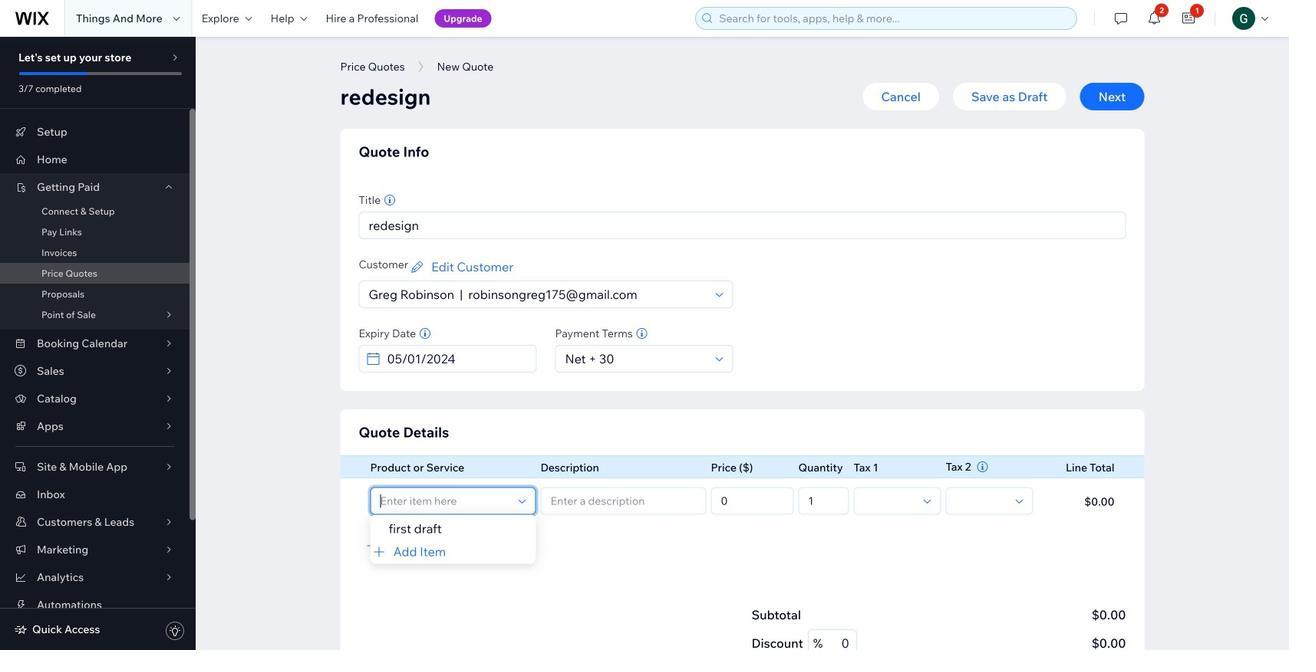 Task type: locate. For each thing, give the bounding box(es) containing it.
None number field
[[823, 631, 852, 651]]

None text field
[[804, 489, 844, 515]]

Enter a description field
[[546, 489, 701, 515]]

Choose a contact field
[[364, 282, 711, 308]]

None text field
[[717, 489, 789, 515]]

None field
[[383, 346, 532, 372], [561, 346, 711, 372], [859, 489, 919, 515], [952, 489, 1011, 515], [383, 346, 532, 372], [561, 346, 711, 372], [859, 489, 919, 515], [952, 489, 1011, 515]]



Task type: vqa. For each thing, say whether or not it's contained in the screenshot.
"pages"
no



Task type: describe. For each thing, give the bounding box(es) containing it.
Enter item here field
[[376, 489, 514, 515]]

Give this quote a title, e.g., Redesign of Website. field
[[364, 213, 1121, 239]]

Search for tools, apps, help & more... field
[[715, 8, 1073, 29]]

sidebar element
[[0, 37, 196, 651]]



